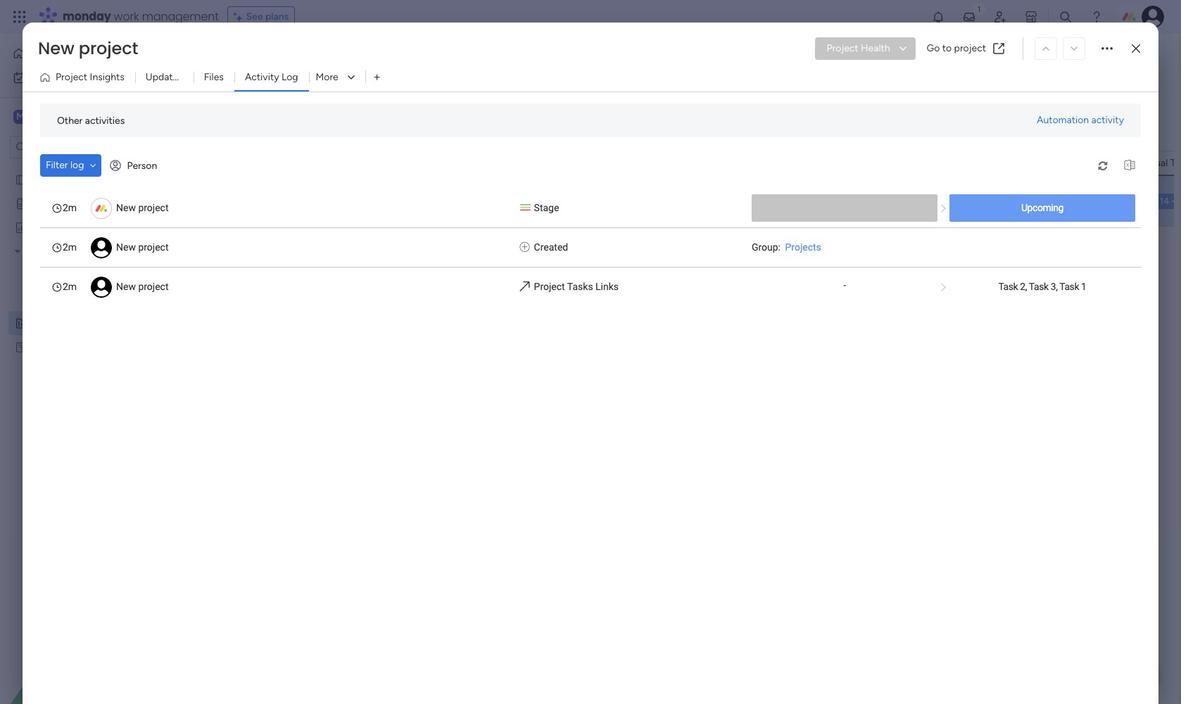 Task type: describe. For each thing, give the bounding box(es) containing it.
/ for invite
[[1109, 51, 1113, 63]]

more
[[316, 71, 339, 83]]

m
[[16, 111, 25, 123]]

column information image
[[1091, 158, 1102, 169]]

public board image for to-do list
[[30, 268, 44, 282]]

files button
[[194, 66, 234, 89]]

list box containing my first board
[[0, 164, 180, 549]]

log
[[70, 159, 84, 171]]

/ for updates
[[185, 71, 189, 83]]

see
[[246, 11, 263, 23]]

other
[[57, 114, 83, 126]]

meeting
[[33, 197, 70, 209]]

notifications image
[[932, 10, 946, 24]]

log
[[282, 71, 298, 83]]

activity
[[1092, 114, 1125, 126]]

1 image
[[973, 1, 986, 17]]

snapshot button
[[361, 78, 410, 94]]

plans
[[266, 11, 289, 23]]

dashboard
[[56, 221, 104, 233]]

workspace selection element
[[13, 108, 118, 127]]

work for monday
[[114, 8, 139, 25]]

project insights
[[56, 71, 125, 83]]

management
[[47, 245, 105, 257]]

on
[[1068, 115, 1082, 127]]

give feedback image
[[998, 51, 1012, 65]]

do
[[63, 269, 76, 281]]

person button
[[105, 154, 166, 177]]

new up my work
[[38, 37, 74, 60]]

list box containing 2m
[[40, 188, 1142, 306]]

automation activity button
[[1032, 109, 1130, 132]]

task left the 2,
[[999, 281, 1019, 292]]

project health button
[[816, 37, 916, 60]]

projects inside button
[[241, 80, 277, 92]]

monday
[[63, 8, 111, 25]]

invite members image
[[994, 10, 1008, 24]]

main
[[32, 110, 57, 123]]

lottie animation element
[[0, 562, 180, 704]]

2m for stage
[[63, 202, 77, 213]]

new right notes
[[116, 202, 136, 213]]

group:
[[752, 242, 781, 253]]

my for my first board
[[33, 173, 47, 185]]

collapse image
[[1139, 115, 1151, 127]]

2m for created
[[63, 242, 77, 253]]

2,
[[1021, 281, 1028, 292]]

updates
[[146, 71, 183, 83]]

project for project insights
[[56, 71, 87, 83]]

new dashboard
[[33, 221, 104, 233]]

1 inside list box
[[1082, 281, 1087, 292]]

updates / 1 button
[[135, 66, 196, 89]]

project for stage
[[138, 202, 169, 213]]

automation activity
[[1037, 114, 1125, 126]]

my work link
[[8, 66, 171, 89]]

list
[[78, 269, 94, 281]]

search everything image
[[1059, 10, 1073, 24]]

projects button
[[237, 78, 281, 94]]

project tasks links
[[534, 281, 619, 292]]

work for my
[[48, 71, 70, 83]]

portfolio
[[282, 46, 353, 69]]

project inside button
[[955, 42, 987, 54]]

new project for stage
[[116, 202, 169, 213]]

my for my work
[[32, 71, 46, 83]]

project for project health
[[827, 42, 859, 54]]

home
[[31, 47, 58, 59]]

notes
[[72, 197, 99, 209]]

project for created
[[138, 242, 169, 253]]

snapshot
[[365, 80, 407, 92]]

on track
[[1068, 115, 1109, 127]]

activities
[[85, 114, 125, 126]]

export to excel image
[[1119, 160, 1142, 171]]

monday work management
[[63, 8, 219, 25]]

management
[[142, 8, 219, 25]]

task right the caret down icon
[[25, 245, 45, 257]]

Actual Tim field
[[1137, 155, 1182, 171]]

to-do list
[[49, 269, 94, 281]]

activity log button
[[234, 66, 309, 89]]



Task type: locate. For each thing, give the bounding box(es) containing it.
health
[[861, 42, 891, 54]]

2 2m from the top
[[63, 242, 77, 253]]

0 vertical spatial projects
[[241, 80, 277, 92]]

1 horizontal spatial work
[[114, 8, 139, 25]]

my first board
[[33, 173, 95, 185]]

kendall parks image
[[1142, 6, 1165, 28], [1039, 49, 1058, 67]]

1 horizontal spatial project
[[534, 281, 565, 292]]

1 horizontal spatial /
[[1109, 51, 1113, 63]]

monday marketplace image
[[1025, 10, 1039, 24]]

1 right options icon
[[1115, 51, 1119, 63]]

2 horizontal spatial project
[[827, 42, 859, 54]]

invite / 1
[[1082, 51, 1119, 63]]

insights
[[90, 71, 125, 83]]

project for project tasks links
[[138, 281, 169, 292]]

work right monday
[[114, 8, 139, 25]]

0 horizontal spatial /
[[185, 71, 189, 83]]

upcoming inside list box
[[1022, 202, 1064, 213]]

options image
[[1102, 35, 1113, 62]]

task
[[25, 245, 45, 257], [999, 281, 1019, 292], [1029, 281, 1049, 292], [1060, 281, 1080, 292]]

group: projects
[[752, 242, 822, 253]]

see plans
[[246, 11, 289, 23]]

list box
[[0, 164, 180, 549], [40, 188, 1142, 306]]

new project
[[38, 37, 138, 60], [116, 202, 169, 213], [116, 242, 169, 253], [116, 281, 169, 292]]

new project down the person
[[116, 202, 169, 213]]

more button
[[309, 66, 365, 89]]

2m left list
[[63, 281, 77, 292]]

1 vertical spatial projects
[[786, 242, 822, 253]]

update feed image
[[963, 10, 977, 24]]

new portfolio button
[[213, 46, 375, 69]]

tab list containing projects
[[213, 75, 1154, 98]]

projects
[[241, 80, 277, 92], [786, 242, 822, 253]]

tasks
[[568, 281, 593, 292]]

project
[[79, 37, 138, 60], [955, 42, 987, 54], [138, 202, 169, 213], [138, 242, 169, 253], [138, 281, 169, 292]]

1 right '3,'
[[1082, 281, 1087, 292]]

0 horizontal spatial work
[[48, 71, 70, 83]]

my inside option
[[32, 71, 46, 83]]

/ right invite
[[1109, 51, 1113, 63]]

track
[[1085, 115, 1109, 127]]

option
[[0, 167, 180, 169]]

2 horizontal spatial 1
[[1115, 51, 1119, 63]]

Search in workspace field
[[30, 139, 118, 155]]

new project up project insights
[[38, 37, 138, 60]]

0 vertical spatial 1
[[1115, 51, 1119, 63]]

select product image
[[13, 10, 27, 24]]

0 horizontal spatial projects
[[241, 80, 277, 92]]

1 vertical spatial kendall parks image
[[1039, 49, 1058, 67]]

upcoming
[[921, 195, 967, 207], [1022, 202, 1064, 213]]

new project right management
[[116, 242, 169, 253]]

dapulse plus image
[[520, 240, 530, 255]]

public board image
[[15, 196, 28, 210], [30, 268, 44, 282]]

2m down new dashboard
[[63, 242, 77, 253]]

1 horizontal spatial public board image
[[30, 268, 44, 282]]

work down home
[[48, 71, 70, 83]]

stage
[[534, 202, 559, 213]]

public board image up the public dashboard image
[[15, 196, 28, 210]]

/ right the updates
[[185, 71, 189, 83]]

project insights button
[[34, 66, 135, 89]]

new down system
[[116, 281, 136, 292]]

filter log
[[46, 159, 84, 171]]

2m for project tasks links
[[63, 281, 77, 292]]

0
[[1120, 116, 1125, 126]]

1 vertical spatial 1
[[192, 71, 196, 83]]

1 vertical spatial public board image
[[30, 268, 44, 282]]

activity log
[[245, 71, 298, 83]]

1 horizontal spatial kendall parks image
[[1142, 6, 1165, 28]]

0 horizontal spatial upcoming
[[921, 195, 967, 207]]

new project for created
[[116, 242, 169, 253]]

project health
[[827, 42, 891, 54]]

tab list
[[213, 75, 1154, 98]]

kendall parks image right "help" image
[[1142, 6, 1165, 28]]

0 vertical spatial public board image
[[15, 196, 28, 210]]

project inside button
[[827, 42, 859, 54]]

workspace
[[60, 110, 116, 123]]

actual
[[1140, 157, 1169, 169]]

home link
[[8, 42, 171, 65]]

my work
[[32, 71, 70, 83]]

help image
[[1090, 10, 1104, 24]]

2 vertical spatial 1
[[1082, 281, 1087, 292]]

projects right group:
[[786, 242, 822, 253]]

3 2m from the top
[[63, 281, 77, 292]]

meeting notes
[[33, 197, 99, 209]]

new portfolio
[[242, 46, 353, 69]]

gantt
[[308, 80, 334, 92]]

files
[[204, 71, 224, 83]]

new project down system
[[116, 281, 169, 292]]

see plans button
[[227, 6, 295, 27]]

workspace image
[[13, 109, 27, 125]]

to
[[943, 42, 952, 54]]

1 horizontal spatial projects
[[786, 242, 822, 253]]

links
[[596, 281, 619, 292]]

2 vertical spatial project
[[534, 281, 565, 292]]

1 horizontal spatial 1
[[1082, 281, 1087, 292]]

0 vertical spatial kendall parks image
[[1142, 6, 1165, 28]]

0 horizontal spatial public board image
[[15, 196, 28, 210]]

first
[[49, 173, 67, 185]]

0 vertical spatial project
[[827, 42, 859, 54]]

project
[[827, 42, 859, 54], [56, 71, 87, 83], [534, 281, 565, 292]]

my down home
[[32, 71, 46, 83]]

task right the 2,
[[1029, 281, 1049, 292]]

my
[[32, 71, 46, 83], [33, 173, 47, 185]]

1 vertical spatial 2m
[[63, 242, 77, 253]]

go to project
[[927, 42, 987, 54]]

3,
[[1051, 281, 1058, 292]]

public board image for meeting notes
[[15, 196, 28, 210]]

my inside list box
[[33, 173, 47, 185]]

0 horizontal spatial kendall parks image
[[1039, 49, 1058, 67]]

0 horizontal spatial project
[[56, 71, 87, 83]]

v2 board relation small image
[[520, 280, 530, 294]]

1 vertical spatial my
[[33, 173, 47, 185]]

kendall parks image right give feedback icon
[[1039, 49, 1058, 67]]

0 vertical spatial work
[[114, 8, 139, 25]]

project for project tasks links
[[534, 281, 565, 292]]

1 2m from the top
[[63, 202, 77, 213]]

0 vertical spatial /
[[1109, 51, 1113, 63]]

updates / 1
[[146, 71, 196, 83]]

invite
[[1082, 51, 1106, 63]]

2 vertical spatial 2m
[[63, 281, 77, 292]]

task right '3,'
[[1060, 281, 1080, 292]]

add view image
[[374, 72, 380, 83]]

1 horizontal spatial upcoming
[[1022, 202, 1064, 213]]

to-
[[49, 269, 63, 281]]

1 for invite / 1
[[1115, 51, 1119, 63]]

0 vertical spatial 2m
[[63, 202, 77, 213]]

1 for updates / 1
[[192, 71, 196, 83]]

task management system
[[25, 245, 141, 257]]

other activities
[[57, 114, 125, 126]]

project inside button
[[56, 71, 87, 83]]

new
[[38, 37, 74, 60], [242, 46, 278, 69], [116, 202, 136, 213], [33, 221, 54, 233], [116, 242, 136, 253], [116, 281, 136, 292]]

my left first
[[33, 173, 47, 185]]

2m
[[63, 202, 77, 213], [63, 242, 77, 253], [63, 281, 77, 292]]

1 left the "files"
[[192, 71, 196, 83]]

gantt button
[[305, 78, 337, 94]]

1 vertical spatial /
[[185, 71, 189, 83]]

go
[[927, 42, 940, 54]]

my work option
[[8, 66, 171, 89]]

actual tim
[[1140, 157, 1182, 169]]

work inside option
[[48, 71, 70, 83]]

new right management
[[116, 242, 136, 253]]

person
[[127, 160, 157, 171]]

new project for project tasks links
[[116, 281, 169, 292]]

New project field
[[35, 37, 647, 60]]

main workspace
[[32, 110, 116, 123]]

filter
[[46, 159, 68, 171]]

public board image
[[15, 173, 28, 186]]

0 horizontal spatial 1
[[192, 71, 196, 83]]

new up activity at the left of the page
[[242, 46, 278, 69]]

board
[[69, 173, 95, 185]]

2m up new dashboard
[[63, 202, 77, 213]]

activity
[[245, 71, 279, 83]]

created
[[534, 242, 568, 253]]

filter log button
[[40, 154, 102, 177]]

work
[[114, 8, 139, 25], [48, 71, 70, 83]]

lottie animation image
[[0, 562, 180, 704]]

refresh image
[[1092, 160, 1115, 171]]

1 vertical spatial work
[[48, 71, 70, 83]]

go to project button
[[922, 37, 1012, 60]]

new right the public dashboard image
[[33, 221, 54, 233]]

public board image left "to-" at left
[[30, 268, 44, 282]]

1 vertical spatial project
[[56, 71, 87, 83]]

1
[[1115, 51, 1119, 63], [192, 71, 196, 83], [1082, 281, 1087, 292]]

public dashboard image
[[15, 220, 28, 234]]

invite / 1 button
[[1075, 46, 1125, 69]]

projects left "log"
[[241, 80, 277, 92]]

/
[[1109, 51, 1113, 63], [185, 71, 189, 83]]

0 vertical spatial my
[[32, 71, 46, 83]]

task 2, task 3, task 1
[[999, 281, 1087, 292]]

home option
[[8, 42, 171, 65]]

system
[[108, 245, 141, 257]]

tim
[[1171, 157, 1182, 169]]

angle down image
[[90, 161, 96, 170]]

caret down image
[[15, 246, 20, 256]]

automation
[[1037, 114, 1090, 126]]



Task type: vqa. For each thing, say whether or not it's contained in the screenshot.
the bottom /
yes



